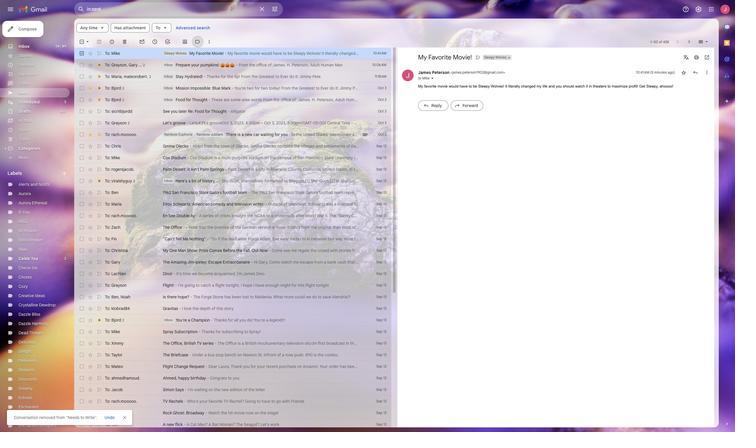Task type: describe. For each thing, give the bounding box(es) containing it.
2 cox from the left
[[190, 155, 197, 160]]

the left groove? on the top
[[399, 120, 405, 126]]

the right ii.
[[330, 213, 337, 218]]

to: for 32th row
[[105, 411, 110, 416]]

33 row from the top
[[74, 419, 392, 431]]

20 sep from the top
[[377, 364, 383, 369]]

4 oct 3 from the top
[[378, 121, 387, 125]]

0 vertical spatial bliss
[[19, 238, 27, 243]]

0 vertical spatial james
[[419, 70, 431, 75]]

16 row from the top
[[74, 222, 480, 233]]

10:41 am for 10:41 am (5 minutes ago)
[[637, 70, 650, 75]]

for up let&#39;s
[[205, 109, 211, 114]]

458
[[664, 40, 670, 44]]

to: for 11th row from the bottom of the my favorite movie! main content
[[105, 306, 110, 311]]

1 gmina from the left
[[163, 144, 175, 149]]

to: for 17th row from the bottom of the my favorite movie! main content
[[105, 236, 110, 242]]

2 vertical spatial thanks
[[202, 329, 215, 335]]

1 palm from the left
[[163, 167, 172, 172]]

0 vertical spatial watch
[[576, 84, 586, 89]]

alerts and notifs link
[[19, 182, 50, 187]]

that
[[199, 225, 206, 230]]

important link
[[19, 72, 37, 77]]

21 row from the top
[[74, 280, 392, 291]]

1 horizontal spatial man
[[335, 62, 343, 68]]

wolves!
[[491, 84, 505, 89]]

2 wear from the left
[[280, 236, 289, 242]]

- right groove
[[187, 120, 189, 126]]

the left greatest
[[252, 74, 258, 79]]

sep 13 for elroy schwartz: american comedy and television writer. -
[[377, 202, 387, 206]]

james.peterson1902@gmail.com
[[453, 70, 504, 75]]

a right there
[[242, 132, 244, 137]]

a left bat
[[209, 422, 211, 427]]

has attachment image
[[363, 132, 368, 138]]

10:41 am for 10:41 am
[[374, 51, 387, 55]]

profit!
[[629, 84, 639, 89]]

3 grayson from the top
[[112, 283, 127, 288]]

- up contains
[[289, 132, 291, 137]]

and down football
[[227, 202, 234, 207]]

30 row from the top
[[74, 384, 392, 396]]

to: for 16th row from the top of the my favorite movie! main content
[[105, 225, 110, 230]]

sent
[[19, 90, 28, 95]]

to: for 11th row
[[105, 167, 110, 172]]

0 vertical spatial has
[[225, 295, 231, 300]]

of right depth
[[212, 306, 216, 311]]

conversation
[[14, 415, 38, 420]]

to: zach
[[105, 225, 121, 230]]

7 to: from the top
[[105, 120, 110, 125]]

0 vertical spatial state
[[325, 155, 334, 160]]

my favorite movie!
[[419, 53, 472, 61]]

subscribing
[[222, 329, 244, 335]]

on right band
[[456, 120, 461, 126]]

there
[[226, 132, 237, 137]]

1 vertical spatial be
[[393, 364, 398, 369]]

13 for the amazing jim-petey: escape extraordanaire - hi gary, come watch me escape from a bank vault that's filling with sand
[[384, 260, 387, 264]]

1 horizontal spatial favorite
[[429, 53, 452, 61]]

removed
[[39, 415, 55, 420]]

of right campus
[[293, 155, 297, 160]]

you right thank
[[243, 364, 250, 369]]

to: for 6th row from the bottom
[[105, 364, 110, 369]]

history...
[[203, 178, 218, 184]]

of left crises
[[215, 213, 219, 218]]

2 horizontal spatial san
[[359, 155, 366, 160]]

news
[[383, 120, 392, 126]]

rogersjacob.
[[112, 167, 135, 172]]

to: bjord 3
[[105, 85, 124, 91]]

1 vertical spatial more
[[344, 236, 354, 242]]

maria for elroy schwartz: american comedy and television writer.
[[112, 202, 122, 207]]

- right now
[[269, 248, 271, 253]]

of right premise
[[230, 225, 234, 230]]

- left "so
[[207, 236, 209, 242]]

0 vertical spatial be
[[474, 84, 478, 89]]

theaters
[[594, 84, 607, 89]]

1 rach.mooooo. from the top
[[112, 132, 137, 137]]

26 row from the top
[[74, 338, 392, 349]]

13 for en see double ay - a series of crises brought the ncaa to a crossroads after world war ii. the "sanity code" – adopted to establish guidelines for recruiting and financial aid – f
[[384, 214, 387, 218]]

sep for a new flick - a cat man? a bat woman? the seagull? let's work
[[377, 422, 383, 427]]

1 horizontal spatial –
[[364, 213, 367, 218]]

1 vertical spatial this
[[217, 306, 223, 311]]

to: tim
[[105, 422, 118, 427]]

wolves for sleepy wolves my favorite movie! -
[[176, 51, 187, 55]]

to: grayson
[[105, 283, 127, 288]]

sep for rock ghost: broadway - watch the hit movie now on the stage!
[[377, 411, 383, 415]]

inbox for stay
[[164, 74, 173, 79]]

0 horizontal spatial favorite
[[209, 399, 223, 404]]

0 horizontal spatial san
[[172, 190, 179, 195]]

any news on the groove? i got a brass band on standby
[[375, 120, 477, 126]]

0 horizontal spatial watch
[[281, 260, 292, 265]]

the left hit
[[221, 411, 227, 416]]

sep 13 for flight! - i'm going to catch a flight tonight, i hope i have enough might for this flight tonight
[[377, 283, 387, 288]]

dewdrop
[[39, 303, 56, 308]]

0 vertical spatial movie
[[438, 84, 448, 89]]

13 for ahmed, happy birthday - congrats to you
[[384, 376, 387, 380]]

a right got in the top right of the page
[[431, 120, 433, 126]]

20 row from the top
[[74, 268, 392, 280]]

1 vertical spatial man
[[178, 248, 186, 253]]

to: gary
[[105, 260, 120, 265]]

22 row from the top
[[74, 291, 392, 303]]

more for we
[[284, 295, 294, 300]]

1 horizontal spatial we
[[306, 295, 311, 300]]

sep for gmina olecko - apart from the town of olecko, gmina olecko contains the villages and settlements of babki gąseckie, babki oleckie, biała olecka, borawskie, borawskie małe, dąb
[[377, 144, 383, 148]]

on right news
[[393, 120, 398, 126]]

dazzle bliss
[[19, 312, 40, 317]]

clear search image
[[257, 3, 268, 15]]

14 row from the top
[[74, 198, 392, 210]]

- left note
[[186, 225, 188, 230]]

2 inside labels navigation
[[64, 257, 66, 261]]

to: jacob
[[105, 387, 123, 393]]

for up mark
[[221, 74, 226, 79]]

lost
[[243, 295, 249, 300]]

and right men's
[[459, 155, 466, 160]]

a left bus
[[205, 353, 207, 358]]

financial
[[459, 213, 475, 218]]

the up the dino!
[[163, 260, 170, 265]]

1 vertical spatial have
[[256, 283, 264, 288]]

- right time
[[352, 120, 353, 126]]

, for grayson
[[127, 62, 128, 67]]

2 horizontal spatial –
[[483, 213, 485, 218]]

maria for rock ghost: broadway
[[112, 411, 122, 416]]

men's
[[447, 155, 458, 160]]

and up "counterparts"
[[452, 213, 459, 218]]

the down 'congrats'
[[214, 387, 221, 393]]

- right birthday
[[207, 376, 209, 381]]

the right if
[[221, 236, 228, 242]]

1 horizontal spatial movie!
[[453, 53, 472, 61]]

sleepy wolves
[[485, 55, 507, 59]]

1 wear from the left
[[238, 236, 247, 242]]

to: mike for cox
[[105, 155, 120, 160]]

terms
[[470, 225, 480, 230]]

3 oct 3 from the top
[[378, 109, 387, 113]]

enchanted for "enchanted" link
[[19, 405, 38, 410]]

1 horizontal spatial let's
[[261, 422, 270, 427]]

sep 13 for a new flick - a cat man? a bat woman? the seagull? let's work
[[377, 422, 387, 427]]

purpose
[[232, 155, 248, 160]]

gmail image
[[19, 3, 50, 15]]

is right there
[[238, 132, 241, 137]]

before
[[223, 248, 236, 253]]

1 vertical spatial thought
[[211, 109, 227, 114]]

1 maria from the top
[[112, 74, 122, 79]]

0 vertical spatial have
[[460, 84, 468, 89]]

delivered
[[399, 364, 416, 369]]

sep 13 for "can't tell me nothing" - "so if the devil wear prada adam, eve wear nada i'm in between but way more fresher"
[[377, 237, 387, 241]]

and right life
[[549, 84, 555, 89]]

to: for 19th row from the bottom
[[105, 213, 110, 218]]

2 inside to: grayson , gary ... 2
[[143, 63, 145, 67]]

sep 13 for dino! - it's time we become acquainted, i'm james dino
[[377, 272, 387, 276]]

to: for 9th row from the top
[[105, 144, 110, 149]]

1 2023, from the left
[[234, 120, 245, 126]]

sep 13 for rock ghost: broadway - watch the hit movie now on the stage!
[[377, 411, 387, 415]]

20 13 from the top
[[384, 364, 387, 369]]

the left the office
[[163, 225, 170, 230]]

Search mail text field
[[87, 6, 255, 12]]

my down labels image
[[190, 51, 195, 56]]

gravitas
[[163, 306, 178, 311]]

write".
[[85, 415, 98, 420]]

inbox left prepare
[[164, 63, 173, 67]]

to: fin
[[105, 236, 117, 242]]

2 olecko from the left
[[264, 144, 276, 149]]

my favorite movie! main content
[[74, 19, 720, 432]]

has attachment button
[[111, 23, 150, 32]]

15 row from the top
[[74, 210, 488, 222]]

the left combo.
[[318, 353, 324, 358]]

2 3, from the left
[[272, 120, 275, 126]]

0 vertical spatial from
[[239, 62, 248, 68]]

spam
[[19, 127, 29, 133]]

filling
[[359, 260, 369, 265]]

your right who's
[[200, 399, 208, 404]]

stadium
[[249, 155, 264, 160]]

contains
[[278, 144, 293, 149]]

to: viralshyguy 2
[[105, 178, 135, 184]]

29 row from the top
[[74, 373, 392, 384]]

to: mike for spray
[[105, 329, 120, 335]]

to: for 14th row from the bottom
[[105, 271, 110, 277]]

bit
[[192, 178, 197, 184]]

the left seagull?
[[236, 422, 243, 427]]

to: for 1st row from the bottom
[[105, 422, 110, 427]]

dazzle for dazzle harmony
[[19, 321, 31, 326]]

of right 50
[[660, 40, 663, 44]]

- left the love
[[179, 306, 181, 311]]

inbox for you're
[[164, 318, 173, 322]]

trash
[[19, 137, 29, 142]]

in left terms
[[465, 225, 469, 230]]

labels heading
[[8, 171, 62, 176]]

to: for ninth row from the bottom of the my favorite movie! main content
[[105, 329, 110, 335]]

search mail image
[[76, 4, 86, 15]]

1 vertical spatial with
[[282, 399, 290, 404]]

sep for dino! - it's time we become acquainted, i'm james dino
[[377, 272, 383, 276]]

1 series from the top
[[203, 213, 214, 218]]

the left office,
[[163, 341, 170, 346]]

1 vertical spatial do
[[312, 295, 317, 300]]

2 horizontal spatial tv
[[224, 399, 229, 404]]

to: ben
[[105, 190, 119, 195]]

see you later re: food for thought - alligator
[[163, 109, 246, 114]]

from right escape
[[315, 260, 323, 265]]

for up are
[[426, 213, 432, 218]]

versions.
[[376, 225, 392, 230]]

0 vertical spatial we
[[192, 271, 197, 277]]

24 to: from the top
[[105, 318, 110, 323]]

blue inside labels navigation
[[19, 247, 27, 252]]

to: maria for rock
[[105, 411, 122, 416]]

2 2023, from the left
[[276, 120, 287, 126]]

4 to: from the top
[[105, 85, 110, 91]]

27 row from the top
[[74, 349, 392, 361]]

22 13 from the top
[[384, 388, 387, 392]]

gravitas - i love the depth of this story
[[163, 306, 234, 311]]

to: for eighth row from the bottom
[[105, 341, 110, 346]]

32 row from the top
[[74, 407, 392, 419]]

chats
[[19, 81, 29, 86]]

ethereal
[[32, 201, 47, 206]]

oct 3 for inbox mission impossible: blue mark -
[[378, 86, 387, 90]]

sleepy left wolves!
[[479, 84, 490, 89]]

war
[[317, 213, 325, 218]]

0 vertical spatial waiting
[[261, 132, 274, 137]]

maximize
[[612, 84, 628, 89]]

it inside row
[[188, 167, 190, 172]]

sep 13 for the briefcase - under a bus stop bench on newton st. infront of a rose push. 890 is the combo.
[[377, 353, 387, 357]]

- right history...
[[219, 178, 221, 184]]

bjord for you're a champion
[[112, 318, 121, 323]]

and left will
[[378, 364, 385, 369]]

5 to: from the top
[[105, 97, 110, 102]]

- up palm desert: it ain't palm springs - at the left top
[[187, 155, 189, 160]]

movie! inside row
[[212, 51, 224, 56]]

aurora link
[[19, 191, 31, 196]]

2 inside to: viralshyguy 2
[[133, 179, 135, 183]]

a left "bank"
[[324, 260, 327, 265]]

sep for en see double ay - a series of crises brought the ncaa to a crossroads after world war ii. the "sanity code" – adopted to establish guidelines for recruiting and financial aid – f
[[377, 214, 383, 218]]

2 stadium from the left
[[198, 155, 213, 160]]

inbox for here's
[[164, 179, 173, 183]]

rach.mooooo. for tv rachels
[[112, 399, 137, 404]]

1 horizontal spatial food
[[195, 109, 204, 114]]

0 vertical spatial food
[[176, 97, 185, 102]]

on right stadium
[[265, 155, 269, 160]]

- right 🎃 image
[[236, 62, 238, 68]]

0 vertical spatial see
[[163, 109, 170, 114]]

characters
[[401, 225, 421, 230]]

amazing
[[171, 260, 187, 265]]

starred
[[19, 53, 32, 58]]

my favorite movie would have to be sleepy wolves! it literally changed my life and you should watch it in theaters to maximize profit! get sleepy, ahoooo!
[[419, 84, 674, 89]]

television
[[235, 202, 252, 207]]

to: for 31th row from the top
[[105, 399, 110, 404]]

sep 13 for gravitas - i love the depth of this story
[[377, 306, 387, 311]]

not starred image
[[681, 70, 687, 75]]

- up see you later re: food for thought - alligator
[[209, 97, 211, 102]]

- right the office
[[183, 225, 185, 230]]

a left rose
[[282, 353, 285, 358]]

28 row from the top
[[74, 361, 509, 373]]

a right catch
[[212, 283, 215, 288]]

spam link
[[19, 127, 29, 133]]

sleepy for sleepy wolves my favorite movie! -
[[164, 51, 175, 55]]

you up the edition at the left of page
[[233, 376, 240, 381]]

the right the love
[[193, 306, 199, 311]]

3 for 29th row from the bottom of the my favorite movie! main content
[[385, 97, 387, 102]]

- left dear
[[206, 364, 208, 369]]

0 vertical spatial do
[[290, 74, 295, 79]]

0 horizontal spatial thought
[[192, 97, 208, 102]]

ahoooo!
[[660, 84, 674, 89]]

a right ay
[[199, 213, 202, 218]]

toggle split pane mode image
[[699, 39, 705, 45]]

on left amazon.
[[298, 364, 302, 369]]

mike for ninth row from the bottom of the my favorite movie! main content
[[112, 329, 120, 335]]

all mail
[[19, 118, 32, 123]]

3 for 30th row from the bottom of the my favorite movie! main content
[[385, 86, 387, 90]]

time inside row
[[183, 271, 191, 277]]

1 horizontal spatial tv
[[197, 341, 202, 346]]

0 vertical spatial let's
[[163, 120, 172, 126]]

2 series from the top
[[203, 341, 214, 346]]

8 row from the top
[[74, 129, 392, 140]]

your
[[320, 364, 328, 369]]

to: for eighth row from the top
[[105, 132, 110, 137]]

is right 890
[[314, 353, 317, 358]]

sep for spray subscription - thanks for subscribing to spray!
[[377, 330, 383, 334]]

1 vertical spatial been
[[348, 364, 357, 369]]

2 vertical spatial i'm
[[188, 387, 193, 393]]

18 row from the top
[[74, 245, 392, 257]]

1 3, from the left
[[230, 120, 233, 126]]

0 horizontal spatial favorite
[[196, 51, 211, 56]]

- right writer.
[[265, 202, 267, 207]]

0 vertical spatial with
[[370, 260, 378, 265]]

francisco,
[[367, 155, 386, 160]]

next
[[466, 364, 474, 369]]

the left villages
[[294, 144, 300, 149]]

the left 'original'
[[311, 225, 317, 230]]

16 13 from the top
[[384, 318, 387, 322]]

band
[[446, 120, 455, 126]]

- right 'hydrated!'
[[204, 74, 206, 79]]

- left hi
[[251, 260, 253, 265]]

enchanted for enchanted whispers
[[19, 423, 38, 429]]

my for my favorite movie would have to be sleepy wolves! it literally changed my life and you should watch it in theaters to maximize profit! get sleepy, ahoooo!
[[419, 84, 424, 89]]

2 vertical spatial have
[[262, 399, 271, 404]]

31 row from the top
[[74, 396, 392, 407]]

3 row from the top
[[74, 71, 392, 82]]

a left cat
[[187, 422, 189, 427]]

groove?
[[406, 120, 421, 126]]

my
[[537, 84, 542, 89]]

of right the most
[[353, 225, 356, 230]]

i left got in the top right of the page
[[422, 120, 423, 126]]

enchanted whispers
[[19, 423, 56, 429]]

sep 13 for tv rachels - who's your favorite tv rachel? going to have to go with friends
[[377, 399, 387, 404]]

- right springs
[[225, 167, 227, 172]]

of right the edition at the left of page
[[244, 387, 248, 393]]

a left crossroads
[[271, 213, 274, 218]]

in right university
[[354, 155, 358, 160]]

report spam image
[[109, 39, 115, 45]]

scheduled link
[[19, 100, 40, 105]]

0 horizontal spatial gary
[[112, 260, 120, 265]]

simon says - i'm waiting on the new edition of the letter
[[163, 387, 266, 393]]

the left ncaa
[[247, 213, 254, 218]]

petey:
[[196, 260, 207, 265]]

sent link
[[19, 90, 28, 95]]

alert containing conversation removed from "needs to write".
[[7, 13, 727, 425]]

i left hope
[[241, 283, 242, 288]]

sep for is there hope? - the forge stone has been lost to maldenia. what more could we do to save alendria?!
[[377, 295, 383, 299]]

2 🎃 image from the left
[[230, 63, 235, 68]]

1 flight from the left
[[215, 283, 225, 288]]

23 row from the top
[[74, 303, 392, 315]]

main menu image
[[7, 6, 14, 13]]

sep 13 for cox stadium - cox stadium is a multi-purpose stadium on the campus of san francisco state university in san francisco, california.[1] tenants[edit] sfsu men's and women's soc
[[377, 156, 387, 160]]

1 horizontal spatial favorite
[[425, 84, 437, 89]]

0 vertical spatial francisco
[[306, 155, 324, 160]]

subscription
[[175, 329, 198, 335]]

22 to: from the top
[[105, 295, 110, 300]]

not important switch
[[96, 410, 102, 416]]

2 vertical spatial new
[[167, 422, 174, 427]]

"needs
[[66, 415, 80, 420]]

rainbow for rainbow jubilant
[[197, 132, 210, 137]]

30 to: from the top
[[105, 387, 110, 393]]

2 flight from the left
[[306, 283, 315, 288]]

0 horizontal spatial james
[[243, 271, 255, 277]]

inbox inside labels navigation
[[19, 44, 30, 49]]

2 gmina from the left
[[251, 144, 263, 149]]

of right "town"
[[231, 144, 235, 149]]

4 sep 13 from the top
[[377, 179, 387, 183]]

16 sep from the top
[[377, 318, 383, 322]]

1 vertical spatial from
[[241, 74, 251, 79]]

sep for my one man show: prize comes before the fall, out now -
[[377, 248, 383, 253]]

woman?
[[220, 422, 235, 427]]

a down rock
[[163, 422, 166, 427]]

1 horizontal spatial san
[[298, 155, 305, 160]]

- down champion
[[199, 329, 201, 335]]

your down 'sleepy wolves my favorite movie! -'
[[191, 62, 200, 68]]

- right champion
[[211, 318, 213, 323]]

mateo
[[112, 364, 123, 369]]

1 horizontal spatial has
[[340, 364, 347, 369]]

multi-
[[222, 155, 232, 160]]

to: ben , noah
[[105, 295, 131, 300]]

0 vertical spatial it
[[506, 84, 508, 89]]

1 vertical spatial francisco
[[180, 190, 198, 195]]

sep for 1962 san francisco state gators football team -
[[377, 190, 383, 195]]

crystalline
[[19, 303, 38, 308]]

undo
[[105, 415, 115, 420]]

3 for eighth row from the top
[[385, 132, 387, 137]]

9 row from the top
[[74, 140, 494, 152]]

- up 🎃 image
[[225, 51, 227, 56]]

time inside any time dropdown button
[[89, 25, 98, 30]]

2 babki from the left
[[382, 144, 392, 149]]

1 row from the top
[[74, 48, 392, 59]]

dazzle bliss link
[[19, 312, 40, 317]]

add to tasks image
[[165, 39, 171, 45]]

- right mark
[[232, 86, 234, 91]]

recent
[[266, 364, 278, 369]]

flight
[[163, 364, 173, 369]]

the left other
[[357, 225, 364, 230]]

13 for elroy schwartz: american comedy and television writer. -
[[384, 202, 387, 206]]

the briefcase - under a bus stop bench on newton st. infront of a rose push. 890 is the combo.
[[163, 353, 339, 358]]

sep 13 for 1962 san francisco state gators football team -
[[377, 190, 387, 195]]

5 row from the top
[[74, 94, 392, 106]]

22 sep from the top
[[377, 388, 383, 392]]

says
[[175, 387, 184, 393]]

is right version
[[272, 225, 275, 230]]

sep for flight! - i'm going to catch a flight tonight, i hope i have enough might for this flight tonight
[[377, 283, 383, 288]]

1 vertical spatial thanks
[[214, 318, 227, 323]]

of right bit
[[198, 178, 202, 184]]

conversation removed from "needs to write".
[[14, 415, 98, 420]]

to: rach.mooooo. for en see double ay
[[105, 213, 137, 218]]

to: for seventh row from the bottom of the my favorite movie! main content
[[105, 353, 110, 358]]

3 to: from the top
[[105, 74, 110, 79]]

your left recent
[[257, 364, 265, 369]]



Task type: locate. For each thing, give the bounding box(es) containing it.
comedy
[[211, 202, 226, 207]]

advanced search options image
[[269, 3, 281, 15]]

13 for the office - - note that the premise of the german version is more distinct from the original than most of the other versions. the characters are rough counterparts in terms
[[384, 225, 387, 230]]

3 inside to: bjord 3
[[122, 86, 124, 90]]

1 horizontal spatial francisco
[[306, 155, 324, 160]]

what
[[274, 295, 283, 300]]

15 sep 13 from the top
[[377, 306, 387, 311]]

dino!
[[163, 271, 173, 277]]

row
[[74, 48, 392, 59], [74, 59, 392, 71], [74, 71, 392, 82], [74, 82, 392, 94], [74, 94, 392, 106], [74, 106, 392, 117], [74, 117, 477, 129], [74, 129, 392, 140], [74, 140, 494, 152], [74, 152, 491, 164], [74, 164, 392, 175], [74, 175, 392, 187], [74, 187, 392, 198], [74, 198, 392, 210], [74, 210, 488, 222], [74, 222, 480, 233], [74, 233, 392, 245], [74, 245, 392, 257], [74, 257, 392, 268], [74, 268, 392, 280], [74, 280, 392, 291], [74, 291, 392, 303], [74, 303, 392, 315], [74, 315, 392, 326], [74, 326, 392, 338], [74, 338, 392, 349], [74, 349, 392, 361], [74, 361, 509, 373], [74, 373, 392, 384], [74, 384, 392, 396], [74, 396, 392, 407], [74, 407, 392, 419], [74, 419, 392, 431]]

catch
[[201, 283, 211, 288]]

let's left groove
[[163, 120, 172, 126]]

more for from
[[276, 225, 286, 230]]

rose
[[286, 353, 294, 358]]

be down the "james.peterson1902@gmail.com"
[[474, 84, 478, 89]]

20 to: from the top
[[105, 271, 110, 277]]

Not starred checkbox
[[681, 70, 687, 75]]

labels navigation
[[0, 19, 74, 432]]

sleepy wolves button
[[483, 55, 508, 60]]

tv rachels - who's your favorite tv rachel? going to have to go with friends
[[163, 399, 305, 404]]

1 stadium from the left
[[171, 155, 186, 160]]

movie! up pumpkins!
[[212, 51, 224, 56]]

rainbow euphoria
[[164, 132, 193, 137]]

sep 13 for spray subscription - thanks for subscribing to spray!
[[377, 330, 387, 334]]

on down 'congrats'
[[209, 387, 213, 393]]

13 for dino! - it's time we become acquainted, i'm james dino
[[384, 272, 387, 276]]

sep for cox stadium - cox stadium is a multi-purpose stadium on the campus of san francisco state university in san francisco, california.[1] tenants[edit] sfsu men's and women's soc
[[377, 156, 383, 160]]

grayson down lachlan
[[112, 283, 127, 288]]

infront
[[264, 353, 276, 358]]

flight
[[215, 283, 225, 288], [306, 283, 315, 288]]

have down dino
[[256, 283, 264, 288]]

one
[[170, 248, 177, 253]]

sep for the office, british tv series -
[[377, 341, 383, 346]]

to: up the to: ben
[[105, 178, 110, 184]]

3 sep from the top
[[377, 167, 383, 171]]

–
[[261, 120, 263, 126], [364, 213, 367, 218], [483, 213, 485, 218]]

0 vertical spatial i'm
[[237, 271, 243, 277]]

1 vertical spatial bliss
[[32, 312, 40, 317]]

2 you're from the left
[[254, 318, 265, 323]]

1 horizontal spatial this
[[298, 283, 305, 288]]

sand
[[379, 260, 388, 265]]

to: left klobrad84
[[105, 306, 110, 311]]

dazzle up dead
[[19, 321, 31, 326]]

lachlan
[[112, 271, 126, 277]]

labels image
[[195, 39, 201, 45]]

a left legend!!!
[[266, 318, 269, 323]]

2 inside to: grayson 2
[[128, 121, 130, 125]]

ben for to: ben
[[112, 190, 119, 195]]

olecko down euphoria
[[176, 144, 189, 149]]

1 horizontal spatial it
[[506, 84, 508, 89]]

any inside row
[[375, 120, 382, 126]]

to: for 24th row from the bottom
[[105, 155, 110, 160]]

inbox for food
[[164, 97, 173, 102]]

1 horizontal spatial time
[[183, 271, 191, 277]]

4 row from the top
[[74, 82, 392, 94]]

1 olecko from the left
[[176, 144, 189, 149]]

archive image
[[96, 39, 102, 45]]

to: for 13th row from the bottom
[[105, 283, 110, 288]]

🎃 image
[[225, 63, 230, 68]]

- right says
[[185, 387, 187, 393]]

4:30pm
[[246, 120, 260, 126]]

19 row from the top
[[74, 257, 392, 268]]

0 horizontal spatial be
[[393, 364, 398, 369]]

10:41 am (5 minutes ago) cell
[[637, 70, 676, 75]]

mike for 24th row from the bottom
[[112, 155, 120, 160]]

0 vertical spatial maria
[[112, 74, 122, 79]]

wolves for sleepy wolves
[[496, 55, 507, 59]]

birthdaze link
[[19, 228, 36, 234]]

delete image
[[122, 39, 128, 45]]

movie! up james peterson cell
[[453, 53, 472, 61]]

inbox inside "inbox stay hydrated! - thanks for the tip! from the greatest to ever do it: jimmy pete"
[[164, 74, 173, 79]]

bjord for mission impossible: blue mark
[[112, 85, 121, 91]]

to: christina
[[105, 248, 128, 253]]

to: up to: chris
[[105, 132, 110, 137]]

the left campus
[[270, 155, 276, 160]]

enchanted down echoes link
[[19, 405, 38, 410]]

row up alligator
[[74, 94, 392, 106]]

now
[[260, 248, 268, 253]]

sep for ahmed, happy birthday - congrats to you
[[377, 376, 383, 380]]

25 to: from the top
[[105, 329, 110, 335]]

- right ay
[[196, 213, 198, 218]]

aurora for aurora link
[[19, 191, 31, 196]]

i'm right says
[[188, 387, 193, 393]]

0 vertical spatial 10:41 am
[[374, 51, 387, 55]]

sep for the amazing jim-petey: escape extraordanaire - hi gary, come watch me escape from a bank vault that's filling with sand
[[377, 260, 383, 264]]

0 horizontal spatial babki
[[352, 144, 362, 149]]

alert
[[7, 13, 727, 425]]

6 13 from the top
[[384, 202, 387, 206]]

5 sep 13 from the top
[[377, 190, 387, 195]]

13 for gmina olecko - apart from the town of olecko, gmina olecko contains the villages and settlements of babki gąseckie, babki oleckie, biała olecka, borawskie, borawskie małe, dąb
[[384, 144, 387, 148]]

22 sep 13 from the top
[[377, 388, 387, 392]]

1 horizontal spatial with
[[370, 260, 378, 265]]

stadium down apart
[[198, 155, 213, 160]]

2 vertical spatial bjord
[[112, 318, 121, 323]]

from up "inbox stay hydrated! - thanks for the tip! from the greatest to ever do it: jimmy pete" on the left top
[[239, 62, 248, 68]]

sep for palm desert: it ain't palm springs -
[[377, 167, 383, 171]]

0 vertical spatial man
[[335, 62, 343, 68]]

has right stone
[[225, 295, 231, 300]]

sep for the office - - note that the premise of the german version is more distinct from the original than most of the other versions. the characters are rough counterparts in terms
[[377, 225, 383, 230]]

0 vertical spatial dazzle
[[19, 312, 31, 317]]

1 horizontal spatial gmina
[[251, 144, 263, 149]]

movie inside row
[[234, 411, 245, 416]]

2 horizontal spatial i'm
[[237, 271, 243, 277]]

10 13 from the top
[[384, 248, 387, 253]]

aid
[[476, 213, 482, 218]]

to: for 15th row from the bottom
[[105, 260, 110, 265]]

1 vertical spatial waiting
[[194, 387, 208, 393]]

the left tip!
[[227, 74, 233, 79]]

from right apart
[[204, 144, 213, 149]]

inbox inside "inbox food for thought -"
[[164, 97, 173, 102]]

1 horizontal spatial new
[[222, 387, 229, 393]]

more down crossroads
[[276, 225, 286, 230]]

1 horizontal spatial be
[[474, 84, 478, 89]]

12 sep 13 from the top
[[377, 272, 387, 276]]

grayson up to: maria , mateorobert. 2
[[112, 62, 127, 67]]

row up tv rachels - who's your favorite tv rachel? going to have to go with friends
[[74, 384, 392, 396]]

21 13 from the top
[[384, 376, 387, 380]]

inbox for mission
[[164, 86, 173, 90]]

sleepy for sleepy wolves
[[485, 55, 495, 59]]

1 vertical spatial grayson
[[112, 120, 127, 125]]

to: down report spam image
[[105, 51, 110, 56]]

from right tip!
[[241, 74, 251, 79]]

- right hope?
[[191, 295, 192, 300]]

12 to: from the top
[[105, 178, 110, 184]]

older image
[[687, 39, 693, 45]]

2 ben from the top
[[112, 295, 119, 300]]

20 sep 13 from the top
[[377, 364, 387, 369]]

sleepy inside button
[[485, 55, 495, 59]]

rock
[[163, 411, 172, 416]]

to: right not important switch
[[105, 411, 110, 416]]

san right 1962
[[172, 190, 179, 195]]

to: rach.mooooo. for tv rachels
[[105, 399, 137, 404]]

0 vertical spatial to: rach.mooooo.
[[105, 132, 137, 137]]

- left apart
[[190, 144, 192, 149]]

18 to: from the top
[[105, 248, 110, 253]]

to: down to: sicritbjordd
[[105, 120, 110, 125]]

0 vertical spatial any
[[80, 25, 88, 30]]

to: maria , mateorobert. 2
[[105, 74, 151, 79]]

0 vertical spatial ,
[[127, 62, 128, 67]]

sep for the briefcase - under a bus stop bench on newton st. infront of a rose push. 890 is the combo.
[[377, 353, 383, 357]]

0 vertical spatial time
[[89, 25, 98, 30]]

1 vertical spatial food
[[195, 109, 204, 114]]

13 for spray subscription - thanks for subscribing to spray!
[[384, 330, 387, 334]]

snoozed
[[19, 62, 35, 68]]

1 babki from the left
[[352, 144, 362, 149]]

dino
[[256, 271, 265, 277]]

fin
[[112, 236, 117, 242]]

13 for a new flick - a cat man? a bat woman? the seagull? let's work
[[384, 422, 387, 427]]

inbox inside inbox here's a bit of history... -
[[164, 179, 173, 183]]

favorite down the "to mike"
[[425, 84, 437, 89]]

you left the later
[[171, 109, 178, 114]]

row up tip!
[[74, 59, 392, 71]]

comes
[[209, 248, 222, 253]]

2 inside to: maria , mateorobert. 2
[[149, 74, 151, 79]]

let&#39;s
[[190, 120, 209, 126]]

sep 13 for the amazing jim-petey: escape extraordanaire - hi gary, come watch me escape from a bank vault that's filling with sand
[[377, 260, 387, 264]]

- let&#39;s grooveoct 3, 2023, 4:30pm – oct 3, 2023, 5:30pm(gmt-05:00) central time - chicago
[[186, 120, 370, 126]]

check-ins link
[[19, 266, 37, 271]]

13 for the office, british tv series -
[[384, 341, 387, 346]]

inbox inside inbox you're a champion - thanks for all you do! you're a legend!!!
[[164, 318, 173, 322]]

0 horizontal spatial man
[[178, 248, 186, 253]]

0 vertical spatial thought
[[192, 97, 208, 102]]

row up subscribing
[[74, 315, 392, 326]]

15 sep from the top
[[377, 306, 383, 311]]

1 to: rach.mooooo. from the top
[[105, 132, 137, 137]]

2 rainbow from the left
[[197, 132, 210, 137]]

0 horizontal spatial tv
[[163, 399, 168, 404]]

from inside alert
[[56, 415, 65, 420]]

of right infront
[[277, 353, 281, 358]]

brought
[[232, 213, 246, 218]]

1 vertical spatial ,
[[122, 74, 123, 79]]

is
[[238, 132, 241, 137], [214, 155, 217, 160], [272, 225, 275, 230], [314, 353, 317, 358]]

olecko,
[[236, 144, 250, 149]]

to: down to: klobrad84
[[105, 318, 110, 323]]

delicious
[[19, 340, 35, 345]]

24 sep 13 from the top
[[377, 411, 387, 415]]

8 13 from the top
[[384, 225, 387, 230]]

sep 13 for palm desert: it ain't palm springs -
[[377, 167, 387, 171]]

5 13 from the top
[[384, 190, 387, 195]]

any for any time
[[80, 25, 88, 30]]

0 horizontal spatial ,
[[119, 295, 120, 300]]

james peterson cell
[[419, 70, 506, 75]]

olecko
[[176, 144, 189, 149], [264, 144, 276, 149]]

you're right do!
[[254, 318, 265, 323]]

13 for rock ghost: broadway - watch the hit movie now on the stage!
[[384, 411, 387, 415]]

i
[[422, 120, 423, 126], [241, 283, 242, 288], [254, 283, 255, 288], [182, 306, 183, 311]]

palm left desert:
[[163, 167, 172, 172]]

0 horizontal spatial movie
[[234, 411, 245, 416]]

0 horizontal spatial do
[[290, 74, 295, 79]]

to: up to: ximmy on the bottom left
[[105, 329, 110, 335]]

1 horizontal spatial palm
[[200, 167, 209, 172]]

the office, british tv series -
[[163, 341, 218, 346]]

6 row from the top
[[74, 106, 392, 117]]

24 sep from the top
[[377, 411, 383, 415]]

0 vertical spatial been
[[232, 295, 242, 300]]

to: left 'tim'
[[105, 422, 110, 427]]

categories link
[[19, 146, 40, 151]]

1 horizontal spatial olecko
[[264, 144, 276, 149]]

1 vertical spatial dazzle
[[19, 321, 31, 326]]

going
[[185, 283, 195, 288]]

order
[[329, 364, 339, 369]]

christina
[[112, 248, 128, 253]]

crystalline dewdrop link
[[19, 303, 56, 308]]

sep 13 for is there hope? - the forge stone has been lost to maldenia. what more could we do to save alendria?!
[[377, 295, 387, 299]]

bench
[[225, 353, 237, 358]]

1 to: mike from the top
[[105, 51, 120, 56]]

25 row from the top
[[74, 326, 392, 338]]

13 13 from the top
[[384, 283, 387, 288]]

inbox mission impossible: blue mark -
[[164, 86, 235, 91]]

watch
[[576, 84, 586, 89], [281, 260, 292, 265]]

to: bjord 2 for you're
[[105, 318, 124, 323]]

ben for to: ben , noah
[[112, 295, 119, 300]]

1 vertical spatial enchanted
[[19, 414, 38, 419]]

sep for tv rachels - who's your favorite tv rachel? going to have to go with friends
[[377, 399, 383, 404]]

1 bjord from the top
[[112, 85, 121, 91]]

0 horizontal spatial been
[[232, 295, 242, 300]]

1 vertical spatial state
[[199, 190, 209, 195]]

tv
[[197, 341, 202, 346], [163, 399, 168, 404], [224, 399, 229, 404]]

enchanted tranquil
[[19, 414, 54, 419]]

echoes link
[[19, 396, 32, 401]]

sep 13 for the office - - note that the premise of the german version is more distinct from the original than most of the other versions. the characters are rough counterparts in terms
[[377, 225, 387, 230]]

more right way
[[344, 236, 354, 242]]

1 grayson from the top
[[112, 62, 127, 67]]

to: bjord 2 down to: klobrad84
[[105, 318, 124, 323]]

blue
[[213, 86, 221, 91], [19, 247, 27, 252]]

1 to: bjord 2 from the top
[[105, 97, 124, 102]]

move to inbox image
[[182, 39, 188, 45]]

24 row from the top
[[74, 315, 392, 326]]

to: up to: maria , mateorobert. 2
[[105, 62, 110, 67]]

noah
[[121, 295, 131, 300]]

and inside labels navigation
[[31, 182, 38, 187]]

0 horizontal spatial 3,
[[230, 120, 233, 126]]

nada
[[290, 236, 300, 242]]

support image
[[683, 6, 690, 13]]

1 horizontal spatial rainbow
[[197, 132, 210, 137]]

0 horizontal spatial gmina
[[163, 144, 175, 149]]

9 sep from the top
[[377, 237, 383, 241]]

13 sep 13 from the top
[[377, 283, 387, 288]]

let's left work
[[261, 422, 270, 427]]

minutes
[[655, 70, 668, 75]]

got
[[424, 120, 430, 126]]

for right might
[[292, 283, 297, 288]]

1 horizontal spatial thought
[[211, 109, 227, 114]]

rachel?
[[230, 399, 244, 404]]

10:41 am inside cell
[[637, 70, 650, 75]]

gmina
[[163, 144, 175, 149], [251, 144, 263, 149]]

25 sep 13 from the top
[[377, 422, 387, 427]]

to: for 20th row from the bottom of the my favorite movie! main content
[[105, 202, 110, 207]]

10 row from the top
[[74, 152, 491, 164]]

890
[[306, 353, 313, 358]]

2 row from the top
[[74, 59, 392, 71]]

"sanity
[[338, 213, 351, 218]]

gmina down car
[[251, 144, 263, 149]]

16 sep 13 from the top
[[377, 318, 387, 322]]

1 cox from the left
[[163, 155, 170, 160]]

0 horizontal spatial –
[[261, 120, 263, 126]]

oct 3 for there is a new car waiting for you -
[[378, 132, 387, 137]]

0 horizontal spatial cox
[[163, 155, 170, 160]]

ben
[[112, 190, 119, 195], [112, 295, 119, 300]]

crystalline dewdrop
[[19, 303, 56, 308]]

1 horizontal spatial you're
[[254, 318, 265, 323]]

1 you're from the left
[[176, 318, 187, 323]]

1 horizontal spatial blue
[[213, 86, 221, 91]]

1 vertical spatial blue
[[19, 247, 27, 252]]

1 horizontal spatial wolves
[[496, 55, 507, 59]]

row up before
[[74, 233, 392, 245]]

series up bus
[[203, 341, 214, 346]]

to: maria down the to: ben
[[105, 202, 122, 207]]

7 row from the top
[[74, 117, 477, 129]]

spray
[[163, 329, 174, 335]]

3 for 7th row from the top of the my favorite movie! main content
[[385, 121, 387, 125]]

gary up the to: lachlan
[[112, 260, 120, 265]]

rach.mooooo. down jacob on the bottom of page
[[112, 399, 137, 404]]

,
[[127, 62, 128, 67], [122, 74, 123, 79], [119, 295, 120, 300]]

jubilant
[[211, 132, 223, 137]]

we
[[192, 271, 197, 277], [306, 295, 311, 300]]

- left the it's
[[174, 271, 175, 277]]

13 for "can't tell me nothing" - "so if the devil wear prada adam, eve wear nada i'm in between but way more fresher"
[[384, 237, 387, 241]]

rach.mooooo. down to: grayson 2 at the left
[[112, 132, 137, 137]]

to
[[156, 25, 161, 30]]

1 horizontal spatial babki
[[382, 144, 392, 149]]

wolves inside button
[[496, 55, 507, 59]]

2 sep 13 from the top
[[377, 156, 387, 160]]

0 horizontal spatial new
[[167, 422, 174, 427]]

inbox inside 'inbox mission impossible: blue mark -'
[[164, 86, 173, 90]]

1 vertical spatial see
[[169, 213, 176, 218]]

inbox up 1962
[[164, 179, 173, 183]]

version
[[258, 225, 271, 230]]

1 horizontal spatial stadium
[[198, 155, 213, 160]]

aurora for aurora ethereal
[[19, 201, 31, 206]]

to: for 28th row from the bottom of the my favorite movie! main content
[[105, 109, 110, 114]]

to: down to: chris
[[105, 155, 110, 160]]

wolves
[[176, 51, 187, 55], [496, 55, 507, 59]]

waiting down ahmed, happy birthday - congrats to you
[[194, 387, 208, 393]]

3 bjord from the top
[[112, 318, 121, 323]]

2 dazzle from the top
[[19, 321, 31, 326]]

0 vertical spatial to: mike
[[105, 51, 120, 56]]

to: left the taylor at the left bottom of page
[[105, 353, 110, 358]]

congrats
[[210, 376, 227, 381]]

0 horizontal spatial we
[[192, 271, 197, 277]]

5 sep from the top
[[377, 190, 383, 195]]

for down inbox you're a champion - thanks for all you do! you're a legend!!!
[[216, 329, 221, 335]]

inbox left mission
[[164, 86, 173, 90]]

to: mike
[[105, 51, 120, 56], [105, 155, 120, 160], [105, 329, 120, 335]]

on
[[393, 120, 398, 126], [456, 120, 461, 126], [265, 155, 269, 160], [238, 353, 242, 358], [298, 364, 302, 369], [209, 387, 213, 393], [255, 411, 259, 416]]

1 vertical spatial movie
[[234, 411, 245, 416]]

writer.
[[253, 202, 264, 207]]

rainbow for rainbow euphoria
[[164, 132, 178, 137]]

blue inside my favorite movie! main content
[[213, 86, 221, 91]]

state down the gmina olecko - apart from the town of olecko, gmina olecko contains the villages and settlements of babki gąseckie, babki oleckie, biała olecka, borawskie, borawskie małe, dąb
[[325, 155, 334, 160]]

4 13 from the top
[[384, 179, 387, 183]]

0 horizontal spatial francisco
[[180, 190, 198, 195]]

26 to: from the top
[[105, 341, 110, 346]]

1 vertical spatial favorite
[[209, 399, 223, 404]]

0 horizontal spatial this
[[217, 306, 223, 311]]

any left news
[[375, 120, 382, 126]]

17 to: from the top
[[105, 236, 110, 242]]

1 horizontal spatial ,
[[122, 74, 123, 79]]

None checkbox
[[79, 74, 85, 80], [79, 85, 85, 91], [79, 143, 85, 149], [79, 155, 85, 161], [79, 225, 85, 230], [79, 259, 85, 265], [79, 283, 85, 288], [79, 294, 85, 300], [79, 306, 85, 312], [79, 341, 85, 346], [79, 364, 85, 370], [79, 375, 85, 381], [79, 74, 85, 80], [79, 85, 85, 91], [79, 143, 85, 149], [79, 155, 85, 161], [79, 225, 85, 230], [79, 259, 85, 265], [79, 283, 85, 288], [79, 294, 85, 300], [79, 306, 85, 312], [79, 341, 85, 346], [79, 364, 85, 370], [79, 375, 85, 381]]

13 for tv rachels - who's your favorite tv rachel? going to have to go with friends
[[384, 399, 387, 404]]

- right flight!
[[175, 283, 177, 288]]

prepare
[[176, 62, 190, 68]]

my for my favorite movie!
[[419, 53, 427, 61]]

row down 🎃 image
[[74, 71, 392, 82]]

0 vertical spatial bjord
[[112, 85, 121, 91]]

28 to: from the top
[[105, 364, 110, 369]]

1 vertical spatial rach.mooooo.
[[112, 213, 137, 218]]

st.
[[258, 353, 263, 358]]

you left should
[[556, 84, 563, 89]]

0 vertical spatial series
[[203, 213, 214, 218]]

it's
[[177, 271, 182, 277]]

19 13 from the top
[[384, 353, 387, 357]]

sep 13 for the office, british tv series -
[[377, 341, 387, 346]]

wolves inside 'sleepy wolves my favorite movie! -'
[[176, 51, 187, 55]]

0 vertical spatial thanks
[[207, 74, 220, 79]]

1 oct 3 from the top
[[378, 86, 387, 90]]

to: left jacob on the bottom of page
[[105, 387, 110, 393]]

gąseckie,
[[363, 144, 381, 149]]

settings image
[[696, 6, 703, 13]]

1 horizontal spatial bliss
[[32, 312, 40, 317]]

0 vertical spatial new
[[245, 132, 253, 137]]

27 to: from the top
[[105, 353, 110, 358]]

1 vertical spatial new
[[222, 387, 229, 393]]

17 row from the top
[[74, 233, 392, 245]]

enchanted for enchanted tranquil
[[19, 414, 38, 419]]

0 horizontal spatial olecko
[[176, 144, 189, 149]]

any down the search mail image at the left top of the page
[[80, 25, 88, 30]]

5 oct 3 from the top
[[378, 132, 387, 137]]

to: for 21th row from the bottom of the my favorite movie! main content
[[105, 190, 110, 195]]

aurora ethereal link
[[19, 201, 47, 206]]

13 sep from the top
[[377, 283, 383, 288]]

world
[[306, 213, 316, 218]]

0 vertical spatial grayson
[[112, 62, 127, 67]]

sleepy,
[[647, 84, 659, 89]]

sep for gravitas - i love the depth of this story
[[377, 306, 383, 311]]

gators
[[210, 190, 222, 195]]

1 vertical spatial has
[[340, 364, 347, 369]]

enchanted whispers link
[[19, 423, 56, 429]]

any for any news on the groove? i got a brass band on standby
[[375, 120, 382, 126]]

to: rach.mooooo. down jacob on the bottom of page
[[105, 399, 137, 404]]

2 palm from the left
[[200, 167, 209, 172]]

1 vertical spatial aurora
[[19, 201, 31, 206]]

9 sep 13 from the top
[[377, 237, 387, 241]]

bbq
[[19, 219, 27, 224]]

later
[[179, 109, 187, 114]]

10 sep 13 from the top
[[377, 248, 387, 253]]

13 row from the top
[[74, 187, 392, 198]]

me
[[183, 236, 189, 242]]

taylor
[[112, 353, 123, 358]]

0 vertical spatial favorite
[[425, 84, 437, 89]]

1 vertical spatial to: bjord 2
[[105, 318, 124, 323]]

1 horizontal spatial gary
[[129, 62, 138, 67]]

and right villages
[[316, 144, 323, 149]]

3 inside labels navigation
[[64, 100, 66, 104]]

a left multi- at top left
[[218, 155, 221, 160]]

11 sep 13 from the top
[[377, 260, 387, 264]]

favorite up watch
[[209, 399, 223, 404]]

13
[[384, 144, 387, 148], [384, 156, 387, 160], [384, 167, 387, 171], [384, 179, 387, 183], [384, 190, 387, 195], [384, 202, 387, 206], [384, 214, 387, 218], [384, 225, 387, 230], [384, 237, 387, 241], [384, 248, 387, 253], [384, 260, 387, 264], [384, 272, 387, 276], [384, 283, 387, 288], [384, 295, 387, 299], [384, 306, 387, 311], [384, 318, 387, 322], [384, 330, 387, 334], [384, 341, 387, 346], [384, 353, 387, 357], [384, 364, 387, 369], [384, 376, 387, 380], [384, 388, 387, 392], [384, 399, 387, 404], [384, 411, 387, 415], [384, 422, 387, 427]]

has attachment
[[115, 25, 146, 30]]

office
[[171, 225, 182, 230]]

sleepy inside 'sleepy wolves my favorite movie! -'
[[164, 51, 175, 55]]

sep 13 for en see double ay - a series of crises brought the ncaa to a crossroads after world war ii. the "sanity code" – adopted to establish guidelines for recruiting and financial aid – f
[[377, 214, 387, 218]]

33 to: from the top
[[105, 422, 110, 427]]

2 horizontal spatial new
[[245, 132, 253, 137]]

– right code" at the left
[[364, 213, 367, 218]]

0 horizontal spatial wear
[[238, 236, 247, 242]]

gmina down 'rainbow euphoria'
[[163, 144, 175, 149]]

🎃 image
[[220, 63, 225, 68], [230, 63, 235, 68]]

to: maria for elroy
[[105, 202, 122, 207]]

8 sep 13 from the top
[[377, 225, 387, 230]]

1 horizontal spatial do
[[312, 295, 317, 300]]

None checkbox
[[79, 39, 85, 45], [79, 50, 85, 56], [79, 62, 85, 68], [79, 97, 85, 103], [79, 109, 85, 114], [79, 120, 85, 126], [79, 132, 85, 138], [79, 167, 85, 172], [79, 178, 85, 184], [79, 190, 85, 196], [79, 201, 85, 207], [79, 213, 85, 219], [79, 236, 85, 242], [79, 248, 85, 254], [79, 271, 85, 277], [79, 317, 85, 323], [79, 329, 85, 335], [79, 352, 85, 358], [79, 387, 85, 393], [79, 399, 85, 404], [79, 422, 85, 428], [79, 39, 85, 45], [79, 50, 85, 56], [79, 62, 85, 68], [79, 97, 85, 103], [79, 109, 85, 114], [79, 120, 85, 126], [79, 132, 85, 138], [79, 167, 85, 172], [79, 178, 85, 184], [79, 190, 85, 196], [79, 201, 85, 207], [79, 213, 85, 219], [79, 236, 85, 242], [79, 248, 85, 254], [79, 271, 85, 277], [79, 317, 85, 323], [79, 329, 85, 335], [79, 352, 85, 358], [79, 387, 85, 393], [79, 399, 85, 404], [79, 422, 85, 428]]

b-
[[19, 210, 23, 215]]

None search field
[[74, 2, 283, 16]]

, for ben
[[119, 295, 120, 300]]

1 vertical spatial series
[[203, 341, 214, 346]]

save
[[323, 295, 332, 300]]

13 for 1962 san francisco state gators football team -
[[384, 190, 387, 195]]

2 to: from the top
[[105, 62, 110, 67]]

pete
[[313, 74, 321, 79]]

32 to: from the top
[[105, 411, 110, 416]]

17 sep 13 from the top
[[377, 330, 387, 334]]

more
[[276, 225, 286, 230], [344, 236, 354, 242], [284, 295, 294, 300]]

for
[[221, 74, 226, 79], [186, 97, 191, 102], [205, 109, 211, 114], [275, 132, 280, 137], [426, 213, 432, 218], [292, 283, 297, 288], [228, 318, 233, 323], [216, 329, 221, 335], [251, 364, 256, 369]]

tab list
[[720, 19, 736, 411]]

0 vertical spatial blue
[[213, 86, 221, 91]]

mike down my favorite movie! on the top right of page
[[423, 76, 430, 80]]

- left watch
[[206, 411, 207, 416]]

sep for elroy schwartz: american comedy and television writer. -
[[377, 202, 383, 206]]

23 13 from the top
[[384, 399, 387, 404]]

0 horizontal spatial wolves
[[176, 51, 187, 55]]

13 for is there hope? - the forge stone has been lost to maldenia. what more could we do to save alendria?!
[[384, 295, 387, 299]]

enchanted down conversation
[[19, 423, 38, 429]]

, for maria
[[122, 74, 123, 79]]

more image
[[207, 39, 212, 45]]

grayson for ,
[[112, 62, 127, 67]]

1 🎃 image from the left
[[220, 63, 225, 68]]

13 for cox stadium - cox stadium is a multi-purpose stadium on the campus of san francisco state university in san francisco, california.[1] tenants[edit] sfsu men's and women's soc
[[384, 156, 387, 160]]

the up the flight
[[163, 353, 170, 358]]

harmony
[[32, 321, 49, 326]]

17 sep from the top
[[377, 330, 383, 334]]

any inside dropdown button
[[80, 25, 88, 30]]

12 row from the top
[[74, 175, 392, 187]]

3, up there is a new car waiting for you -
[[272, 120, 275, 126]]

3 for 28th row from the bottom of the my favorite movie! main content
[[385, 109, 387, 113]]

29 to: from the top
[[105, 376, 110, 381]]

ain't
[[191, 167, 199, 172]]

13 for the briefcase - under a bus stop bench on newton st. infront of a rose push. 890 is the combo.
[[384, 353, 387, 357]]

11 row from the top
[[74, 164, 392, 175]]

bjord for food for thought
[[112, 97, 121, 102]]

row up football
[[74, 175, 392, 187]]

on right bench
[[238, 353, 242, 358]]

my for my one man show: prize comes before the fall, out now -
[[163, 248, 169, 253]]

snooze image
[[152, 39, 158, 45]]

18 sep from the top
[[377, 341, 383, 346]]

2 grayson from the top
[[112, 120, 127, 125]]

ben down to: viralshyguy 2
[[112, 190, 119, 195]]

4 sep from the top
[[377, 179, 383, 183]]

0 horizontal spatial i'm
[[178, 283, 184, 288]]

to: for 16th row from the bottom
[[105, 248, 110, 253]]

23 sep from the top
[[377, 399, 383, 404]]

0 horizontal spatial state
[[199, 190, 209, 195]]



Task type: vqa. For each thing, say whether or not it's contained in the screenshot.
Important first first
no



